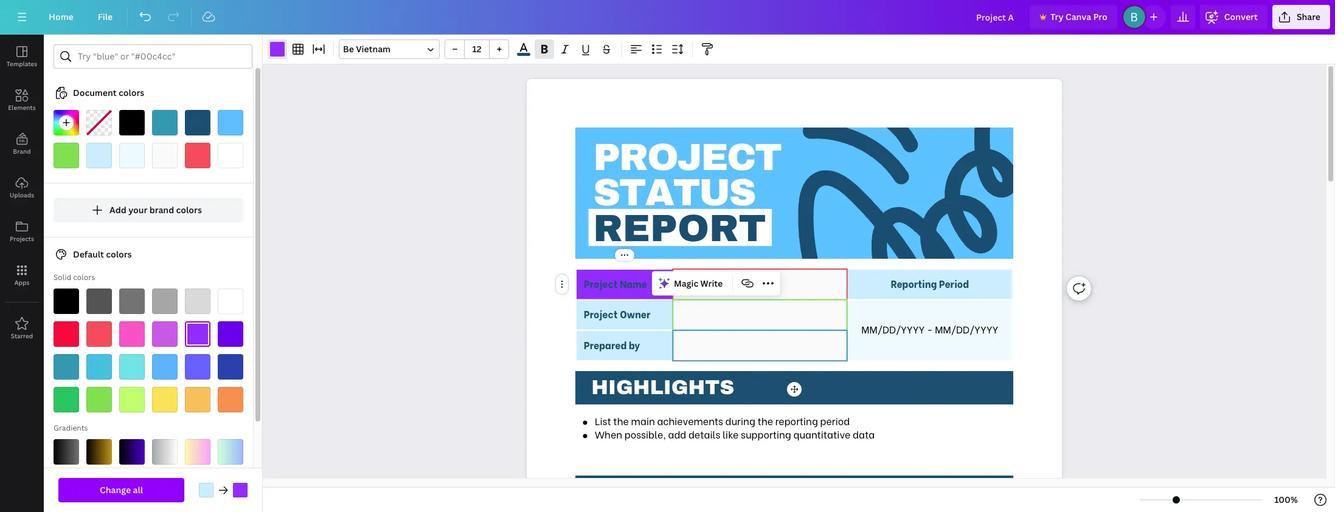 Task type: vqa. For each thing, say whether or not it's contained in the screenshot.
scaled
no



Task type: describe. For each thing, give the bounding box(es) containing it.
linear gradient 90°: #8c52ff, #5ce1e6 image
[[185, 473, 211, 498]]

uploads button
[[0, 166, 44, 210]]

home
[[49, 11, 73, 23]]

side panel tab list
[[0, 35, 44, 351]]

turquoise blue #5ce1e6 image
[[119, 355, 145, 380]]

gradients
[[54, 423, 88, 434]]

during
[[726, 414, 756, 428]]

solid
[[54, 273, 71, 283]]

linear gradient 90°: #ffde59, #ff914d image
[[152, 506, 178, 513]]

starred
[[11, 332, 33, 341]]

apps button
[[0, 254, 44, 298]]

main menu bar
[[0, 0, 1336, 35]]

share button
[[1273, 5, 1331, 29]]

purple #8c52ff image
[[185, 322, 211, 347]]

no color image
[[86, 110, 112, 136]]

peach #ffbd59 image
[[185, 388, 211, 413]]

colors for solid colors
[[73, 273, 95, 283]]

pro
[[1094, 11, 1108, 23]]

linear gradient 90°: #004aad, #cb6ce6 image
[[152, 473, 178, 498]]

magic
[[674, 278, 699, 289]]

linear gradient 90°: #0cc0df, #ffde59 image
[[119, 506, 145, 513]]

100%
[[1275, 495, 1298, 506]]

quantitative
[[794, 428, 851, 442]]

#7ed957 image
[[54, 143, 79, 169]]

share
[[1297, 11, 1321, 23]]

linear gradient 90°: #5de0e6, #004aad image
[[218, 473, 243, 498]]

linear gradient 90°: #000000, #3533cd image
[[119, 440, 145, 465]]

elements button
[[0, 78, 44, 122]]

be vietnam button
[[339, 40, 440, 59]]

default
[[73, 249, 104, 260]]

brand
[[149, 204, 174, 216]]

list the main achievements during the reporting period when possible, add details like supporting quantitative data
[[595, 414, 875, 442]]

default colors
[[73, 249, 132, 260]]

– – number field
[[469, 43, 486, 55]]

templates button
[[0, 35, 44, 78]]

linear gradient 90°: #8c52ff, #5ce1e6 image
[[185, 473, 211, 498]]

linear gradient 90°: #a6a6a6, #ffffff image
[[152, 440, 178, 465]]

be vietnam
[[343, 43, 391, 55]]

linear gradient 90°: #a6a6a6, #ffffff image
[[152, 440, 178, 465]]

document colors
[[73, 87, 144, 99]]

coral red #ff5757 image
[[86, 322, 112, 347]]

Design title text field
[[967, 5, 1025, 29]]

linear gradient 90°: #5170ff, #ff66c4 image
[[119, 473, 145, 498]]

#3cc0ff image
[[218, 110, 243, 136]]

green #00bf63 image
[[54, 388, 79, 413]]

grass green #7ed957 image
[[86, 388, 112, 413]]

light gray #d9d9d9 image
[[185, 289, 211, 315]]

cobalt blue #004aad image
[[218, 355, 243, 380]]

try
[[1051, 11, 1064, 23]]

brand button
[[0, 122, 44, 166]]

projects
[[10, 235, 34, 243]]

#0097b2 image
[[152, 110, 178, 136]]

uploads
[[10, 191, 34, 200]]

file
[[98, 11, 113, 23]]

period
[[821, 414, 850, 428]]

apps
[[14, 279, 29, 287]]

2 the from the left
[[758, 414, 773, 428]]

status
[[593, 173, 755, 214]]

Try "blue" or "#00c4cc" search field
[[78, 45, 245, 68]]

be
[[343, 43, 354, 55]]

#000000 image
[[119, 110, 145, 136]]

coral red #ff5757 image
[[86, 322, 112, 347]]

linear gradient 90°: #5170ff, #ff66c4 image
[[119, 473, 145, 498]]

elements
[[8, 103, 36, 112]]

magic write
[[674, 278, 723, 289]]

green #00bf63 image
[[54, 388, 79, 413]]

#ff5757 image
[[185, 143, 211, 169]]

linear gradient 90°: #0cc0df, #ffde59 image
[[119, 506, 145, 513]]

#3cc0ff image
[[218, 110, 243, 136]]

linear gradient 90°: #000000, #c89116 image
[[86, 440, 112, 465]]



Task type: locate. For each thing, give the bounding box(es) containing it.
details
[[689, 428, 721, 442]]

1 the from the left
[[614, 414, 629, 428]]

aqua blue #0cc0df image
[[86, 355, 112, 380]]

starred button
[[0, 307, 44, 351]]

#c7eeff image
[[86, 143, 112, 169], [199, 484, 214, 498], [199, 484, 214, 498]]

change
[[100, 485, 131, 497]]

linear gradient 90°: #004aad, #cb6ce6 image
[[152, 473, 178, 498]]

colors inside 'button'
[[176, 204, 202, 216]]

data
[[853, 428, 875, 442]]

#fafafa image
[[152, 143, 178, 169], [152, 143, 178, 169]]

1 horizontal spatial the
[[758, 414, 773, 428]]

yellow #ffde59 image
[[152, 388, 178, 413], [152, 388, 178, 413]]

colors for default colors
[[106, 249, 132, 260]]

home link
[[39, 5, 83, 29]]

main
[[631, 414, 655, 428]]

linear gradient 90°: #000000, #c89116 image
[[86, 440, 112, 465]]

None text field
[[527, 72, 1062, 513]]

file button
[[88, 5, 122, 29]]

linear gradient 90°: #ff3131, #ff914d image
[[54, 473, 79, 498], [54, 473, 79, 498]]

turquoise blue #5ce1e6 image
[[119, 355, 145, 380]]

light gray #d9d9d9 image
[[185, 289, 211, 315]]

linear gradient 90°: #8c52ff, #00bf63 image
[[54, 506, 79, 513], [54, 506, 79, 513]]

orange #ff914d image
[[218, 388, 243, 413], [218, 388, 243, 413]]

pink #ff66c4 image
[[119, 322, 145, 347], [119, 322, 145, 347]]

colors for document colors
[[119, 87, 144, 99]]

change all
[[100, 485, 143, 497]]

bright red #ff3131 image
[[54, 322, 79, 347], [54, 322, 79, 347]]

#8c52ff image
[[270, 42, 285, 57], [270, 42, 285, 57], [233, 484, 248, 498], [233, 484, 248, 498]]

supporting
[[741, 428, 791, 442]]

reporting
[[776, 414, 818, 428]]

solid colors
[[54, 273, 95, 283]]

#ff5757 image
[[185, 143, 211, 169]]

100% button
[[1267, 491, 1306, 511]]

add a new color image
[[54, 110, 79, 136]]

#014f70 image
[[185, 110, 211, 136], [185, 110, 211, 136]]

the
[[614, 414, 629, 428], [758, 414, 773, 428]]

none text field containing project status
[[527, 72, 1062, 513]]

brand
[[13, 147, 31, 156]]

canva
[[1066, 11, 1092, 23]]

#014f70 image
[[517, 53, 530, 56]]

dark turquoise #0097b2 image
[[54, 355, 79, 380], [54, 355, 79, 380]]

the right the during
[[758, 414, 773, 428]]

grass green #7ed957 image
[[86, 388, 112, 413]]

list
[[595, 414, 611, 428]]

colors right brand
[[176, 204, 202, 216]]

lime #c1ff72 image
[[119, 388, 145, 413]]

your
[[128, 204, 147, 216]]

the right list
[[614, 414, 629, 428]]

linear gradient 90°: #fff7ad, #ffa9f9 image
[[185, 440, 211, 465], [185, 440, 211, 465]]

magic write button
[[655, 274, 728, 294]]

royal blue #5271ff image
[[185, 355, 211, 380]]

light blue #38b6ff image
[[152, 355, 178, 380]]

like
[[723, 428, 739, 442]]

#000000 image
[[119, 110, 145, 136]]

when
[[595, 428, 622, 442]]

add
[[668, 428, 687, 442]]

add your brand colors
[[110, 204, 202, 216]]

lime #c1ff72 image
[[119, 388, 145, 413]]

dark gray #545454 image
[[86, 289, 112, 315], [86, 289, 112, 315]]

linear gradient 90°: #000000, #3533cd image
[[119, 440, 145, 465]]

add your brand colors button
[[54, 198, 243, 223]]

peach #ffbd59 image
[[185, 388, 211, 413]]

linear gradient 90°: #ff66c4, #ffde59 image
[[185, 506, 211, 513]]

project
[[593, 137, 781, 178]]

royal blue #5271ff image
[[185, 355, 211, 380]]

colors right default
[[106, 249, 132, 260]]

achievements
[[657, 414, 723, 428]]

possible,
[[625, 428, 666, 442]]

#edfaff image
[[119, 143, 145, 169]]

report
[[593, 208, 766, 250]]

add a new color image
[[54, 110, 79, 136]]

try canva pro
[[1051, 11, 1108, 23]]

#ffffff image
[[218, 143, 243, 169]]

write
[[701, 278, 723, 289]]

colors up #000000 image
[[119, 87, 144, 99]]

colors right solid
[[73, 273, 95, 283]]

light blue #38b6ff image
[[152, 355, 178, 380]]

0 horizontal spatial the
[[614, 414, 629, 428]]

magenta #cb6ce6 image
[[152, 322, 178, 347], [152, 322, 178, 347]]

linear gradient 90°: #ffde59, #ff914d image
[[152, 506, 178, 513]]

group
[[445, 40, 509, 59]]

linear gradient 90°: #ff5757, #8c52ff image
[[86, 473, 112, 498], [86, 473, 112, 498]]

no color image
[[86, 110, 112, 136]]

vietnam
[[356, 43, 391, 55]]

white #ffffff image
[[218, 289, 243, 315], [218, 289, 243, 315]]

convert button
[[1200, 5, 1268, 29]]

violet #5e17eb image
[[218, 322, 243, 347], [218, 322, 243, 347]]

black #000000 image
[[54, 289, 79, 315]]

project status report
[[593, 137, 781, 250]]

black #000000 image
[[54, 289, 79, 315]]

linear gradient 90°: #000000, #737373 image
[[54, 440, 79, 465]]

gray #737373 image
[[119, 289, 145, 315], [119, 289, 145, 315]]

document
[[73, 87, 117, 99]]

gray #a6a6a6 image
[[152, 289, 178, 315], [152, 289, 178, 315]]

#edfaff image
[[119, 143, 145, 169]]

colors
[[119, 87, 144, 99], [176, 204, 202, 216], [106, 249, 132, 260], [73, 273, 95, 283]]

cobalt blue #004aad image
[[218, 355, 243, 380]]

linear gradient 90°: #0097b2, #7ed957 image
[[86, 506, 112, 513], [86, 506, 112, 513]]

linear gradient 90°: #ff66c4, #ffde59 image
[[185, 506, 211, 513]]

change all button
[[58, 479, 184, 503]]

#ffffff image
[[218, 143, 243, 169]]

purple #8c52ff image
[[185, 322, 211, 347]]

#c7eeff image
[[86, 143, 112, 169]]

add
[[110, 204, 126, 216]]

#0097b2 image
[[152, 110, 178, 136]]

projects button
[[0, 210, 44, 254]]

#7ed957 image
[[54, 143, 79, 169]]

aqua blue #0cc0df image
[[86, 355, 112, 380]]

all
[[133, 485, 143, 497]]

try canva pro button
[[1030, 5, 1118, 29]]

linear gradient 90°: #cdffd8, #94b9ff image
[[218, 440, 243, 465], [218, 440, 243, 465]]

templates
[[7, 60, 37, 68]]

linear gradient 90°: #000000, #737373 image
[[54, 440, 79, 465]]

convert
[[1225, 11, 1258, 23]]

linear gradient 90°: #5de0e6, #004aad image
[[218, 473, 243, 498]]



